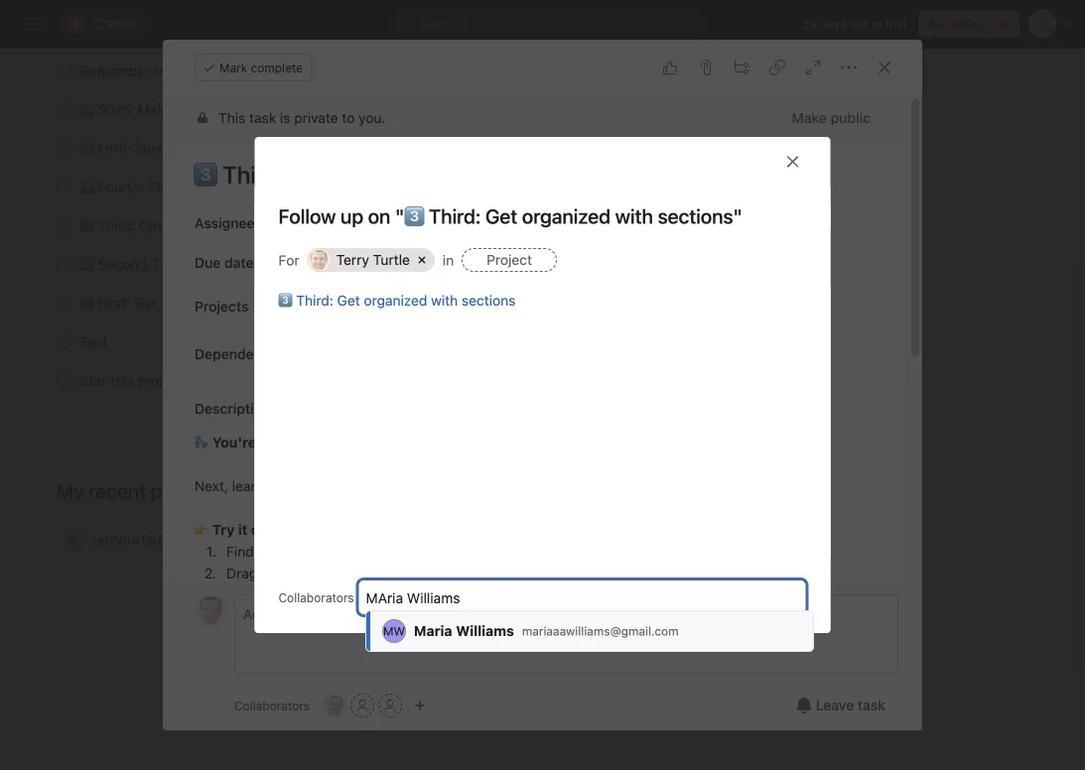 Task type: describe. For each thing, give the bounding box(es) containing it.
0 vertical spatial third:
[[98, 217, 135, 234]]

wednesday button for 3️⃣ third: get organized with sections
[[576, 219, 642, 233]]

0 vertical spatial and
[[350, 544, 373, 560]]

completed checkbox for 1️⃣
[[53, 292, 76, 315]]

out!
[[251, 522, 279, 538]]

0 vertical spatial add
[[170, 63, 195, 79]]

terryturtle85
[[92, 532, 174, 548]]

save
[[135, 140, 166, 156]]

1️⃣ first: get started using my tasks
[[80, 295, 306, 311]]

with inside description document
[[411, 478, 438, 495]]

completed checkbox for 2️⃣
[[53, 253, 76, 277]]

next, learn how to organize tasks with sections.
[[195, 478, 500, 495]]

29 days left in trial
[[803, 17, 907, 31]]

completed checkbox for star
[[53, 369, 76, 393]]

1 vertical spatial section
[[417, 566, 464, 582]]

Name or email text field
[[366, 586, 475, 610]]

0 vertical spatial tt
[[312, 253, 327, 267]]

how
[[268, 478, 294, 495]]

0 vertical spatial work
[[176, 101, 207, 117]]

main content inside 3️⃣ third: get organized with sections dialog
[[163, 96, 908, 771]]

2️⃣
[[80, 256, 94, 272]]

dependencies
[[195, 346, 289, 363]]

leave task button
[[784, 688, 899, 724]]

tasks inside description document
[[373, 478, 407, 495]]

completed image for test
[[53, 330, 76, 354]]

it
[[238, 522, 248, 538]]

limited
[[473, 217, 514, 230]]

right
[[293, 256, 323, 272]]

add
[[928, 17, 950, 31]]

get for 3️⃣ completed option
[[139, 217, 162, 234]]

/
[[178, 532, 182, 548]]

projects
[[195, 299, 249, 315]]

wednesday button for 5️⃣ fifth: save time by collaborating in asana
[[576, 142, 642, 155]]

6️⃣ sixth: make work manageable
[[80, 101, 289, 117]]

add or remove collaborators image
[[414, 700, 426, 712]]

project
[[138, 373, 183, 389]]

remember
[[80, 63, 150, 79]]

completed checkbox for 6️⃣
[[53, 98, 76, 122]]

completed image for 3️⃣
[[53, 214, 76, 238]]

0 horizontal spatial organized
[[166, 217, 229, 234]]

next
[[359, 63, 387, 79]]

organize
[[315, 478, 370, 495]]

collaborators inside 3️⃣ third: get organized with sections dialog
[[234, 699, 310, 713]]

of
[[225, 179, 238, 195]]

leave task
[[816, 698, 886, 714]]

started
[[161, 295, 206, 311]]

mw
[[383, 625, 405, 639]]

1 horizontal spatial work
[[304, 179, 335, 195]]

learn
[[232, 478, 264, 495]]

completed image for star this project
[[53, 369, 76, 393]]

the inside 👉 try it out! find "add section" and name a new section drag and drop a task into the section (or add a new task in that section) complete this task when you're done!
[[392, 566, 413, 582]]

0 vertical spatial section
[[458, 544, 505, 560]]

a right drop
[[322, 566, 330, 582]]

1 vertical spatial 3️⃣
[[279, 293, 293, 309]]

layout
[[210, 256, 249, 272]]

terry
[[336, 252, 369, 268]]

1 horizontal spatial sections
[[462, 293, 516, 309]]

drag
[[226, 566, 257, 582]]

collaborating
[[220, 140, 304, 156]]

mark
[[219, 61, 247, 75]]

1 vertical spatial tt
[[203, 604, 218, 618]]

completed image for 1️⃣
[[53, 292, 76, 315]]

task left 'when'
[[319, 588, 346, 604]]

6️⃣
[[80, 101, 94, 117]]

star this project
[[80, 373, 183, 389]]

completed image for 2️⃣ second: find the layout that's right for you
[[53, 253, 76, 277]]

make public
[[792, 110, 871, 126]]

test
[[80, 334, 108, 350]]

section"
[[292, 544, 346, 560]]

collapse task pane image
[[877, 60, 893, 75]]

you're
[[212, 435, 256, 451]]

0 horizontal spatial this
[[111, 373, 134, 389]]

0 vertical spatial sections
[[264, 217, 318, 234]]

1 horizontal spatial my
[[249, 295, 268, 311]]

completed checkbox for 3️⃣
[[53, 214, 76, 238]]

williams
[[456, 623, 514, 640]]

4️⃣
[[80, 179, 94, 195]]

info
[[990, 17, 1011, 31]]

4️⃣ fourth: stay on top of incoming work
[[80, 179, 335, 195]]

0 vertical spatial 3️⃣ third: get organized with sections
[[80, 217, 318, 234]]

topics
[[270, 63, 309, 79]]

using
[[210, 295, 245, 311]]

find inside 👉 try it out! find "add section" and name a new section drag and drop a task into the section (or add a new task in that section) complete this task when you're done!
[[226, 544, 254, 560]]

fifth:
[[98, 140, 131, 156]]

section)
[[634, 566, 686, 582]]

that
[[605, 566, 630, 582]]

(or
[[467, 566, 486, 582]]

0 horizontal spatial make
[[138, 101, 172, 117]]

1 vertical spatial with
[[431, 293, 458, 309]]

complete
[[251, 61, 303, 75]]

limited access member
[[473, 217, 606, 230]]

to inside description document
[[298, 478, 311, 495]]

completed image for 6️⃣
[[53, 98, 76, 122]]

is
[[280, 110, 291, 126]]

my recent projects
[[57, 480, 223, 503]]

this inside 👉 try it out! find "add section" and name a new section drag and drop a task into the section (or add a new task in that section) complete this task when you're done!
[[292, 588, 315, 604]]

terry turtle
[[336, 252, 410, 268]]

clear due date image
[[458, 257, 470, 269]]

3️⃣ third: get organized with sections dialog
[[163, 40, 923, 771]]

completed checkbox for remember
[[53, 59, 76, 83]]

get down you
[[337, 293, 360, 309]]

5️⃣ fifth: save time by collaborating in asana
[[80, 140, 362, 156]]

"add
[[258, 544, 289, 560]]

you're
[[388, 588, 428, 604]]

complete
[[226, 588, 288, 604]]

1 vertical spatial and
[[261, 566, 285, 582]]

you.
[[359, 110, 386, 126]]

member
[[560, 217, 606, 230]]

terryturtle85 / maria 1:1
[[92, 532, 242, 548]]

private
[[294, 110, 338, 126]]

this task is private to you.
[[218, 110, 386, 126]]

that's
[[253, 256, 289, 272]]

roll!
[[292, 435, 319, 451]]

remember to add discussion topics for the next meeting
[[80, 63, 442, 79]]

time
[[169, 140, 197, 156]]

a right (or
[[517, 566, 525, 582]]

terryturtle85 / maria 1:1 link
[[33, 522, 680, 559]]

leave
[[816, 698, 855, 714]]

second:
[[98, 256, 151, 272]]

close this dialog image
[[785, 154, 801, 170]]

mark complete
[[219, 61, 303, 75]]

1️⃣
[[80, 295, 94, 311]]

4 completed checkbox from the top
[[53, 330, 76, 354]]

search
[[422, 15, 466, 32]]



Task type: vqa. For each thing, say whether or not it's contained in the screenshot.
private
yes



Task type: locate. For each thing, give the bounding box(es) containing it.
discussion
[[198, 63, 266, 79]]

Task Name text field
[[181, 152, 884, 198]]

2 completed image from the top
[[53, 253, 76, 277]]

1 horizontal spatial find
[[226, 544, 254, 560]]

wednesday button right access
[[576, 219, 642, 233]]

the up you're
[[392, 566, 413, 582]]

wednesday right access
[[576, 219, 642, 233]]

for left you
[[326, 256, 344, 272]]

1 horizontal spatial new
[[529, 566, 555, 582]]

option
[[367, 612, 814, 652]]

fourth:
[[98, 179, 144, 195]]

5 completed image from the top
[[53, 292, 76, 315]]

star
[[80, 373, 107, 389]]

1 completed image from the top
[[53, 59, 76, 83]]

completed image for remember
[[53, 59, 76, 83]]

completed image left 4️⃣
[[53, 175, 76, 199]]

0 vertical spatial for
[[313, 63, 331, 79]]

0 horizontal spatial sections
[[264, 217, 318, 234]]

0 horizontal spatial tasks
[[272, 295, 306, 311]]

1 horizontal spatial to
[[298, 478, 311, 495]]

in left that
[[590, 566, 601, 582]]

make left public
[[792, 110, 827, 126]]

completed checkbox left the 6️⃣
[[53, 98, 76, 122]]

asana
[[323, 140, 362, 156]]

0 vertical spatial tasks
[[272, 295, 306, 311]]

add right (or
[[489, 566, 514, 582]]

maria down the name or email text box
[[414, 623, 453, 640]]

this right star
[[111, 373, 134, 389]]

0 vertical spatial new
[[428, 544, 454, 560]]

completed image for 5️⃣
[[53, 137, 76, 160]]

a
[[280, 435, 288, 451], [416, 544, 424, 560], [322, 566, 330, 582], [517, 566, 525, 582]]

task right leave
[[858, 698, 886, 714]]

0 horizontal spatial work
[[176, 101, 207, 117]]

find up drag
[[226, 544, 254, 560]]

3 completed checkbox from the top
[[53, 214, 76, 238]]

a right name on the left of page
[[416, 544, 424, 560]]

wednesday for 3️⃣ third: get organized with sections
[[576, 219, 642, 233]]

2 vertical spatial to
[[298, 478, 311, 495]]

billing
[[953, 17, 987, 31]]

1 vertical spatial on
[[260, 435, 277, 451]]

0 vertical spatial this
[[111, 373, 134, 389]]

29
[[803, 17, 818, 31]]

2 horizontal spatial to
[[342, 110, 355, 126]]

on right you're
[[260, 435, 277, 451]]

0 horizontal spatial 3️⃣
[[80, 217, 94, 234]]

1 horizontal spatial make
[[792, 110, 827, 126]]

and up into
[[350, 544, 373, 560]]

0 horizontal spatial to
[[154, 63, 167, 79]]

tt button down drag
[[195, 595, 226, 627]]

0 horizontal spatial add
[[170, 63, 195, 79]]

my right "using"
[[249, 295, 268, 311]]

completed image for 4️⃣ fourth: stay on top of incoming work
[[53, 175, 76, 199]]

task left is in the left of the page
[[249, 110, 276, 126]]

by
[[201, 140, 217, 156]]

3️⃣
[[80, 217, 94, 234], [279, 293, 293, 309]]

task inside leave task button
[[858, 698, 886, 714]]

0 horizontal spatial my
[[57, 480, 84, 503]]

find up the started
[[154, 256, 182, 272]]

1 vertical spatial this
[[292, 588, 315, 604]]

4 completed image from the top
[[53, 214, 76, 238]]

1 horizontal spatial organized
[[364, 293, 428, 309]]

completed checkbox for 4️⃣
[[53, 175, 76, 199]]

Completed checkbox
[[53, 59, 76, 83], [53, 98, 76, 122], [53, 253, 76, 277], [53, 292, 76, 315], [53, 369, 76, 393]]

tt button left add or remove collaborators image
[[323, 694, 347, 718]]

collaborators
[[279, 591, 354, 605], [234, 699, 310, 713]]

access
[[518, 217, 557, 230]]

1 vertical spatial find
[[226, 544, 254, 560]]

make right sixth:
[[138, 101, 172, 117]]

mark complete button
[[195, 54, 312, 81]]

to
[[154, 63, 167, 79], [342, 110, 355, 126], [298, 478, 311, 495]]

1 horizontal spatial tt button
[[323, 694, 347, 718]]

1 horizontal spatial tasks
[[373, 478, 407, 495]]

with
[[233, 217, 260, 234], [431, 293, 458, 309], [411, 478, 438, 495]]

0 vertical spatial to
[[154, 63, 167, 79]]

on left top
[[180, 179, 196, 195]]

people image
[[69, 534, 80, 546]]

1 horizontal spatial and
[[350, 544, 373, 560]]

0 horizontal spatial the
[[186, 256, 206, 272]]

0 vertical spatial organized
[[166, 217, 229, 234]]

completed image
[[53, 59, 76, 83], [53, 98, 76, 122], [53, 137, 76, 160], [53, 214, 76, 238], [53, 292, 76, 315]]

1 completed checkbox from the top
[[53, 59, 76, 83]]

2 vertical spatial the
[[392, 566, 413, 582]]

1 horizontal spatial on
[[260, 435, 277, 451]]

third: down right
[[296, 293, 334, 309]]

make inside button
[[792, 110, 827, 126]]

mariaaawilliams@gmail.com
[[522, 625, 679, 639]]

the left layout
[[186, 256, 206, 272]]

1 vertical spatial add
[[489, 566, 514, 582]]

organized down 4️⃣ fourth: stay on top of incoming work
[[166, 217, 229, 234]]

new up done!
[[428, 544, 454, 560]]

add up the 6️⃣ sixth: make work manageable
[[170, 63, 195, 79]]

0 vertical spatial find
[[154, 256, 182, 272]]

1 vertical spatial organized
[[364, 293, 428, 309]]

work
[[176, 101, 207, 117], [304, 179, 335, 195]]

tasks
[[272, 295, 306, 311], [373, 478, 407, 495]]

3️⃣ third: get organized with sections link
[[279, 293, 516, 309]]

0 likes. click to like this task image
[[663, 60, 679, 75]]

full screen image
[[806, 60, 822, 75]]

0 vertical spatial my
[[249, 295, 268, 311]]

completed image
[[53, 175, 76, 199], [53, 253, 76, 277], [53, 330, 76, 354], [53, 369, 76, 393]]

1:1
[[225, 532, 242, 548]]

add inside 👉 try it out! find "add section" and name a new section drag and drop a task into the section (or add a new task in that section) complete this task when you're done!
[[489, 566, 514, 582]]

done!
[[432, 588, 468, 604]]

sixth:
[[98, 101, 134, 117]]

turtle
[[373, 252, 410, 268]]

1 vertical spatial sections
[[462, 293, 516, 309]]

first:
[[98, 295, 130, 311]]

the left 'next'
[[335, 63, 355, 79]]

Completed checkbox
[[53, 137, 76, 160], [53, 175, 76, 199], [53, 214, 76, 238], [53, 330, 76, 354]]

1 vertical spatial collaborators
[[234, 699, 310, 713]]

add subtask image
[[734, 60, 750, 75]]

1 horizontal spatial the
[[335, 63, 355, 79]]

tt left add or remove collaborators image
[[327, 699, 342, 713]]

for right topics
[[313, 63, 331, 79]]

👉
[[195, 522, 209, 538]]

to right how
[[298, 478, 311, 495]]

2 wednesday button from the top
[[576, 219, 642, 233]]

tasks right organize
[[373, 478, 407, 495]]

when
[[350, 588, 384, 604]]

1 completed checkbox from the top
[[53, 137, 76, 160]]

sections.
[[442, 478, 500, 495]]

this
[[218, 110, 246, 126]]

3️⃣ third: get organized with sections down turtle
[[279, 293, 516, 309]]

1 horizontal spatial 3️⃣
[[279, 293, 293, 309]]

get for 1️⃣'s completed checkbox
[[134, 295, 157, 311]]

1 wednesday button from the top
[[576, 142, 642, 155]]

name
[[377, 544, 412, 560]]

in left asana
[[308, 140, 319, 156]]

0 vertical spatial with
[[233, 217, 260, 234]]

0 vertical spatial on
[[180, 179, 196, 195]]

get
[[139, 217, 162, 234], [337, 293, 360, 309], [134, 295, 157, 311]]

1 horizontal spatial third:
[[296, 293, 334, 309]]

1 vertical spatial maria
[[414, 623, 453, 640]]

4 completed image from the top
[[53, 369, 76, 393]]

get right first:
[[134, 295, 157, 311]]

3️⃣ third: get organized with sections down 4️⃣ fourth: stay on top of incoming work
[[80, 217, 318, 234]]

wednesday button
[[576, 142, 642, 155], [576, 219, 642, 233]]

organized
[[166, 217, 229, 234], [364, 293, 428, 309]]

1 horizontal spatial add
[[489, 566, 514, 582]]

1 vertical spatial for
[[326, 256, 344, 272]]

0 vertical spatial 3️⃣
[[80, 217, 94, 234]]

1 vertical spatial my
[[57, 480, 84, 503]]

2 vertical spatial tt
[[327, 699, 342, 713]]

and
[[350, 544, 373, 560], [261, 566, 285, 582]]

task
[[249, 110, 276, 126], [334, 566, 361, 582], [559, 566, 586, 582], [319, 588, 346, 604], [858, 698, 886, 714]]

drop
[[289, 566, 319, 582]]

completed checkbox for 5️⃣
[[53, 137, 76, 160]]

try
[[212, 522, 235, 538]]

3 completed image from the top
[[53, 137, 76, 160]]

sections down clear due date "icon"
[[462, 293, 516, 309]]

maria right /
[[186, 532, 221, 548]]

in right the left
[[872, 17, 882, 31]]

0 horizontal spatial tt button
[[195, 595, 226, 627]]

make
[[138, 101, 172, 117], [792, 110, 827, 126]]

into
[[364, 566, 388, 582]]

recent projects
[[89, 480, 223, 503]]

0 vertical spatial maria
[[186, 532, 221, 548]]

1 horizontal spatial this
[[292, 588, 315, 604]]

and down "add
[[261, 566, 285, 582]]

section up done!
[[417, 566, 464, 582]]

5️⃣
[[80, 140, 94, 156]]

manageable
[[211, 101, 289, 117]]

1 wednesday from the top
[[576, 142, 642, 155]]

completed image left test
[[53, 330, 76, 354]]

0 vertical spatial wednesday
[[576, 142, 642, 155]]

work up time
[[176, 101, 207, 117]]

main content containing this task is private to you.
[[163, 96, 908, 771]]

task left that
[[559, 566, 586, 582]]

0 horizontal spatial maria
[[186, 532, 221, 548]]

1 vertical spatial 3️⃣ third: get organized with sections
[[279, 293, 516, 309]]

2 completed checkbox from the top
[[53, 175, 76, 199]]

1 vertical spatial third:
[[296, 293, 334, 309]]

search list box
[[388, 8, 706, 40]]

1 horizontal spatial maria
[[414, 623, 453, 640]]

1 vertical spatial wednesday
[[576, 219, 642, 233]]

copy task link image
[[770, 60, 786, 75]]

my
[[249, 295, 268, 311], [57, 480, 84, 503]]

on inside document
[[260, 435, 277, 451]]

3️⃣ third: get organized with sections
[[80, 217, 318, 234], [279, 293, 516, 309]]

option containing maria
[[367, 612, 814, 652]]

new right (or
[[529, 566, 555, 582]]

2 horizontal spatial the
[[392, 566, 413, 582]]

0 horizontal spatial find
[[154, 256, 182, 272]]

main content
[[163, 96, 908, 771]]

2️⃣ second: find the layout that's right for you
[[80, 256, 371, 272]]

remove assignee image
[[622, 218, 634, 229]]

the
[[335, 63, 355, 79], [186, 256, 206, 272], [392, 566, 413, 582]]

0 horizontal spatial on
[[180, 179, 196, 195]]

2 wednesday from the top
[[576, 219, 642, 233]]

sections up for
[[264, 217, 318, 234]]

project
[[487, 252, 532, 268]]

0 vertical spatial tt button
[[195, 595, 226, 627]]

4 completed checkbox from the top
[[53, 292, 76, 315]]

Task name text field
[[255, 203, 831, 230]]

0 vertical spatial wednesday button
[[576, 142, 642, 155]]

0 horizontal spatial new
[[428, 544, 454, 560]]

add
[[170, 63, 195, 79], [489, 566, 514, 582]]

add billing info button
[[919, 10, 1020, 38]]

2 completed image from the top
[[53, 98, 76, 122]]

in inside 👉 try it out! find "add section" and name a new section drag and drop a task into the section (or add a new task in that section) complete this task when you're done!
[[590, 566, 601, 582]]

section up (or
[[458, 544, 505, 560]]

1 vertical spatial to
[[342, 110, 355, 126]]

left
[[850, 17, 869, 31]]

0 horizontal spatial and
[[261, 566, 285, 582]]

completed image left star
[[53, 369, 76, 393]]

3️⃣ down 4️⃣
[[80, 217, 94, 234]]

1 vertical spatial new
[[529, 566, 555, 582]]

completed checkbox left 1️⃣ at top
[[53, 292, 76, 315]]

new
[[428, 544, 454, 560], [529, 566, 555, 582]]

completed checkbox left remember
[[53, 59, 76, 83]]

wednesday for 5️⃣ fifth: save time by collaborating in asana
[[576, 142, 642, 155]]

top
[[200, 179, 221, 195]]

completed image left 2️⃣
[[53, 253, 76, 277]]

organized down turtle
[[364, 293, 428, 309]]

wednesday button up remove assignee image
[[576, 142, 642, 155]]

a left roll!
[[280, 435, 288, 451]]

1 vertical spatial the
[[186, 256, 206, 272]]

this down drop
[[292, 588, 315, 604]]

in left clear due date "icon"
[[443, 252, 454, 268]]

trial
[[885, 17, 907, 31]]

1 vertical spatial tt button
[[323, 694, 347, 718]]

third: down fourth:
[[98, 217, 135, 234]]

search button
[[388, 8, 706, 40]]

tt right for
[[312, 253, 327, 267]]

1 vertical spatial wednesday button
[[576, 219, 642, 233]]

next,
[[195, 478, 228, 495]]

meeting
[[390, 63, 442, 79]]

assignee
[[195, 215, 255, 231]]

2 completed checkbox from the top
[[53, 98, 76, 122]]

3 completed image from the top
[[53, 330, 76, 354]]

0 horizontal spatial third:
[[98, 217, 135, 234]]

to left you.
[[342, 110, 355, 126]]

work down asana
[[304, 179, 335, 195]]

you
[[348, 256, 371, 272]]

incoming
[[241, 179, 300, 195]]

2 vertical spatial with
[[411, 478, 438, 495]]

get down stay
[[139, 217, 162, 234]]

1 vertical spatial work
[[304, 179, 335, 195]]

completed checkbox left star
[[53, 369, 76, 393]]

wednesday up remove assignee image
[[576, 142, 642, 155]]

stay
[[148, 179, 176, 195]]

tasks down the that's on the top
[[272, 295, 306, 311]]

1 vertical spatial tasks
[[373, 478, 407, 495]]

5 completed checkbox from the top
[[53, 369, 76, 393]]

maria inside option
[[414, 623, 453, 640]]

wednesday
[[576, 142, 642, 155], [576, 219, 642, 233]]

third:
[[98, 217, 135, 234], [296, 293, 334, 309]]

to right remember
[[154, 63, 167, 79]]

3 completed checkbox from the top
[[53, 253, 76, 277]]

tt left complete
[[203, 604, 218, 618]]

3️⃣ down the that's on the top
[[279, 293, 293, 309]]

completed checkbox left 2️⃣
[[53, 253, 76, 277]]

tt button
[[195, 595, 226, 627], [323, 694, 347, 718]]

1 completed image from the top
[[53, 175, 76, 199]]

description document
[[173, 432, 884, 694]]

0 vertical spatial collaborators
[[279, 591, 354, 605]]

0 vertical spatial the
[[335, 63, 355, 79]]

task left into
[[334, 566, 361, 582]]

my up people image
[[57, 480, 84, 503]]



